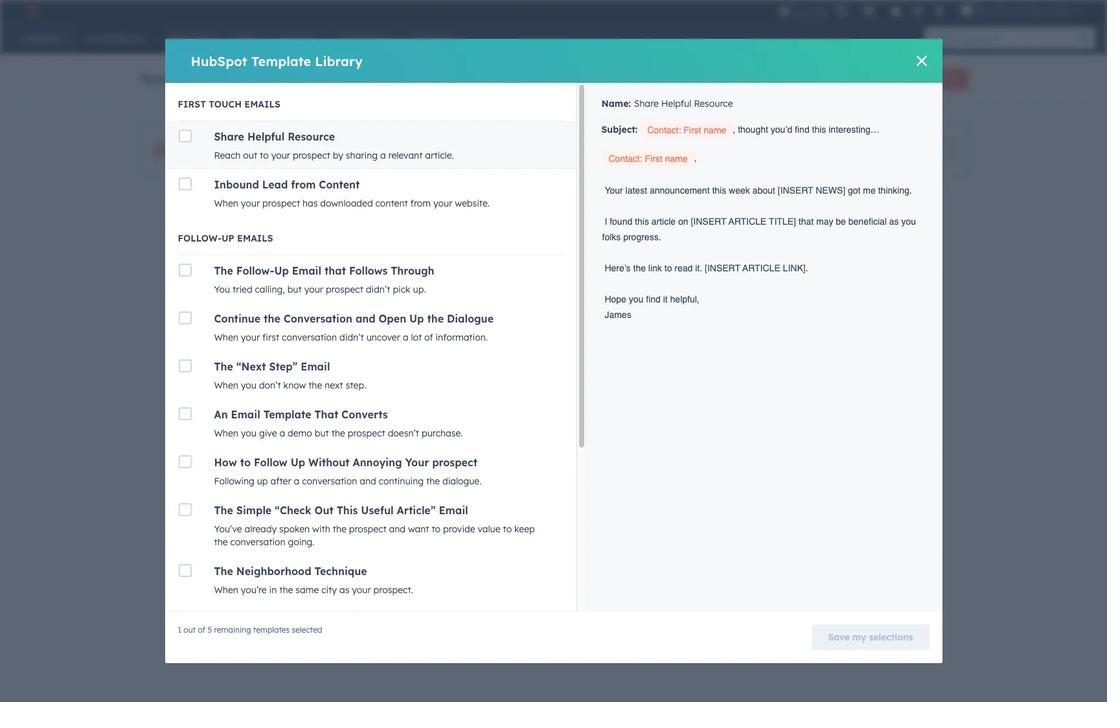 Task type: vqa. For each thing, say whether or not it's contained in the screenshot.


Task type: locate. For each thing, give the bounding box(es) containing it.
1 vertical spatial but
[[315, 428, 329, 439]]

out right reach
[[243, 150, 257, 161]]

the left same on the left
[[279, 584, 293, 596]]

out
[[308, 144, 326, 157], [243, 150, 257, 161], [184, 625, 196, 635]]

up up lot
[[409, 312, 424, 325]]

the up you
[[214, 264, 233, 277]]

0 horizontal spatial 5
[[208, 625, 212, 635]]

0 vertical spatial [insert
[[778, 186, 813, 196]]

the left next
[[308, 380, 322, 391]]

information.
[[436, 332, 488, 343]]

this left interesting…
[[812, 124, 826, 135]]

more up information.
[[438, 314, 462, 326]]

1 horizontal spatial first
[[645, 154, 663, 164]]

up inside how to follow up without annoying your prospect following up after a conversation and continuing the dialogue.
[[257, 476, 268, 487]]

0 vertical spatial didn't
[[366, 284, 390, 295]]

0 vertical spatial first
[[178, 98, 206, 110]]

learn more link
[[409, 314, 475, 329]]

folks
[[602, 232, 621, 243]]

relevant
[[388, 150, 423, 161]]

when up the an
[[214, 380, 238, 391]]

created for has
[[256, 144, 296, 157]]

conversation down already at the bottom left of the page
[[230, 536, 285, 548]]

new left template
[[898, 74, 914, 84]]

a inside continue the conversation and open up the dialogue when your first conversation didn't uncover a lot of information.
[[403, 332, 408, 343]]

0 horizontal spatial ,
[[694, 153, 697, 163]]

2 horizontal spatial up
[[409, 312, 424, 325]]

didn't inside the follow-up email that follows through you tried calling, but your prospect didn't pick up.
[[366, 284, 390, 295]]

0 vertical spatial up
[[274, 264, 289, 277]]

you up performing
[[507, 257, 523, 269]]

3 when from the top
[[214, 380, 238, 391]]

the inside 'the neighborhood technique when you're in the same city as your prospect.'
[[214, 565, 233, 578]]

emails up can
[[498, 229, 540, 245]]

0 vertical spatial that
[[799, 217, 814, 227]]

first for contact: first name , thought you'd find this interesting…
[[684, 125, 701, 136]]

more
[[449, 144, 471, 156], [483, 288, 505, 300], [438, 314, 462, 326]]

email inside 'the "next step" email when you don't know the next step.'
[[301, 360, 330, 373]]

you inside turn your best sales emails into templates you can send without leaving your inbox. discover your top-performing templates to boost your response rates and close more deals.
[[507, 257, 523, 269]]

provide
[[443, 523, 475, 535]]

this inside 'i found this article on [insert article title] that may be beneficial as you folks progress.'
[[635, 217, 649, 227]]

[insert right on
[[691, 217, 726, 227]]

contact:
[[647, 125, 681, 136], [609, 154, 642, 164]]

when inside an email template that converts when you give a demo but the prospect doesn't purchase.
[[214, 428, 238, 439]]

2 vertical spatial more
[[438, 314, 462, 326]]

without
[[308, 456, 350, 469]]

boost
[[326, 288, 350, 300]]

1 horizontal spatial new
[[762, 74, 779, 84]]

1 horizontal spatial name
[[704, 125, 726, 136]]

created inside templates banner
[[703, 73, 736, 85]]

a left lot
[[403, 332, 408, 343]]

emails inside turn your best sales emails into templates you can send without leaving your inbox. discover your top-performing templates to boost your response rates and close more deals.
[[413, 257, 440, 269]]

2 vertical spatial 1
[[178, 625, 181, 635]]

1 horizontal spatial 5
[[343, 144, 349, 157]]

but
[[287, 284, 302, 295], [315, 428, 329, 439]]

, for ,
[[694, 153, 697, 163]]

rates
[[415, 288, 437, 300]]

up up after
[[291, 456, 305, 469]]

[insert right "it."
[[705, 263, 740, 274]]

the left dialogue.
[[426, 476, 440, 487]]

1 horizontal spatial ,
[[733, 124, 735, 135]]

0 vertical spatial contact:
[[647, 125, 681, 136]]

first up latest at the right of page
[[645, 154, 663, 164]]

1 vertical spatial emails
[[413, 257, 440, 269]]

name left thought
[[704, 125, 726, 136]]

here's the link to read it. [insert article link].
[[602, 263, 811, 274]]

to inside turn your best sales emails into templates you can send without leaving your inbox. discover your top-performing templates to boost your response rates and close more deals.
[[583, 273, 592, 284]]

find inside hope you find it helpful, james
[[646, 294, 661, 305]]

follow-up emails
[[178, 233, 273, 244]]

up
[[222, 233, 234, 244], [257, 476, 268, 487]]

3 the from the top
[[214, 504, 233, 517]]

didn't
[[366, 284, 390, 295], [340, 332, 364, 343]]

you inside 'the "next step" email when you don't know the next step.'
[[241, 380, 257, 391]]

and right "rates" on the left top
[[439, 288, 456, 300]]

0 vertical spatial 5
[[695, 73, 701, 85]]

find left it
[[646, 294, 661, 305]]

new for new template
[[898, 74, 914, 84]]

and inside the 'the simple "check out this useful article" email you've already spoken with the prospect and want to provide value to keep the conversation going.'
[[389, 523, 406, 535]]

0 horizontal spatial this
[[635, 217, 649, 227]]

progress.
[[623, 232, 661, 243]]

1 horizontal spatial has
[[303, 198, 318, 209]]

0 vertical spatial this
[[812, 124, 826, 135]]

the up the you've
[[214, 504, 233, 517]]

1 vertical spatial with
[[312, 523, 330, 535]]

when inside 'the "next step" email when you don't know the next step.'
[[214, 380, 238, 391]]

0 horizontal spatial from
[[291, 178, 316, 191]]

without
[[566, 257, 598, 269]]

Search HubSpot search field
[[925, 27, 1084, 49]]

1 horizontal spatial find
[[795, 124, 810, 135]]

menu
[[777, 0, 1092, 21]]

your down into on the top of page
[[448, 273, 467, 284]]

learn more
[[409, 314, 462, 326]]

that
[[314, 408, 338, 421]]

first up contact: first name ,
[[684, 125, 701, 136]]

2 vertical spatial conversation
[[230, 536, 285, 548]]

2 vertical spatial [insert
[[705, 263, 740, 274]]

first inside contact: first name , thought you'd find this interesting…
[[684, 125, 701, 136]]

2 vertical spatial first
[[645, 154, 663, 164]]

created down helpful
[[256, 144, 296, 157]]

[insert for about
[[778, 186, 813, 196]]

2 vertical spatial your
[[405, 456, 429, 469]]

0 vertical spatial with
[[519, 144, 537, 156]]

template left library
[[251, 53, 311, 69]]

1 vertical spatial name
[[665, 154, 688, 164]]

has left the downloaded
[[303, 198, 318, 209]]

when down the an
[[214, 428, 238, 439]]

a inside an email template that converts when you give a demo but the prospect doesn't purchase.
[[279, 428, 285, 439]]

templates?
[[359, 314, 407, 326]]

1 horizontal spatial upgrade
[[899, 144, 938, 156]]

1 horizontal spatial with
[[519, 144, 537, 156]]

and
[[439, 288, 456, 300], [356, 312, 375, 325], [360, 476, 376, 487], [389, 523, 406, 535]]

0 horizontal spatial upgrade
[[793, 6, 828, 17]]

1 horizontal spatial as
[[889, 217, 899, 227]]

prospect down "lead"
[[262, 198, 300, 209]]

emails up discover
[[413, 257, 440, 269]]

a inside how to follow up without annoying your prospect following up after a conversation and continuing the dialogue.
[[294, 476, 299, 487]]

that inside the follow-up email that follows through you tried calling, but your prospect didn't pick up.
[[325, 264, 346, 277]]

conversation down conversation
[[282, 332, 337, 343]]

1 vertical spatial upgrade
[[899, 144, 938, 156]]

you've
[[214, 523, 242, 535]]

email up next
[[301, 360, 330, 373]]

name inside contact: first name , thought you'd find this interesting…
[[704, 125, 726, 136]]

, inside contact: first name ,
[[694, 153, 697, 163]]

folder
[[781, 74, 802, 84]]

to right link
[[664, 263, 672, 274]]

0 horizontal spatial find
[[646, 294, 661, 305]]

new inside popup button
[[898, 74, 914, 84]]

1 vertical spatial find
[[646, 294, 661, 305]]

provation design studio
[[975, 5, 1071, 16]]

you inside an email template that converts when you give a demo but the prospect doesn't purchase.
[[241, 428, 257, 439]]

0 vertical spatial up
[[222, 233, 234, 244]]

continue the conversation and open up the dialogue when your first conversation didn't uncover a lot of information.
[[214, 312, 494, 343]]

new
[[762, 74, 779, 84], [898, 74, 914, 84], [326, 314, 345, 326]]

None text field
[[631, 91, 934, 117]]

provation design studio button
[[953, 0, 1090, 21]]

your down technique
[[352, 584, 371, 596]]

here's
[[605, 263, 631, 274]]

leaving
[[326, 273, 357, 284]]

templates down 'send' at the top of page
[[538, 273, 581, 284]]

conversation inside the 'the simple "check out this useful article" email you've already spoken with the prospect and want to provide value to keep the conversation going.'
[[230, 536, 285, 548]]

sharing
[[346, 150, 378, 161]]

in down the neighborhood
[[269, 584, 277, 596]]

1 inside templates banner
[[677, 73, 682, 85]]

email right the an
[[231, 408, 260, 421]]

article.
[[425, 150, 454, 161]]

email up provide
[[439, 504, 468, 517]]

latest
[[626, 186, 647, 196]]

but inside an email template that converts when you give a demo but the prospect doesn't purchase.
[[315, 428, 329, 439]]

0 vertical spatial created
[[703, 73, 736, 85]]

that left may
[[799, 217, 814, 227]]

your down the follows
[[353, 288, 372, 300]]

5
[[695, 73, 701, 85], [343, 144, 349, 157], [208, 625, 212, 635]]

1 horizontal spatial emails
[[498, 229, 540, 245]]

4 the from the top
[[214, 565, 233, 578]]

4 when from the top
[[214, 428, 238, 439]]

1 vertical spatial created
[[256, 144, 296, 157]]

but for email
[[287, 284, 302, 295]]

hubspot template library dialog
[[165, 39, 942, 702]]

5 when from the top
[[214, 584, 238, 596]]

0 horizontal spatial didn't
[[340, 332, 364, 343]]

article down week
[[729, 217, 767, 227]]

and inside turn your best sales emails into templates you can send without leaving your inbox. discover your top-performing templates to boost your response rates and close more deals.
[[439, 288, 456, 300]]

your inside continue the conversation and open up the dialogue when your first conversation didn't uncover a lot of information.
[[241, 332, 260, 343]]

1 vertical spatial contact:
[[609, 154, 642, 164]]

created left 'new folder' button
[[703, 73, 736, 85]]

your down best
[[359, 273, 378, 284]]

first touch emails
[[178, 98, 280, 110]]

name up announcement
[[665, 154, 688, 164]]

0 vertical spatial but
[[287, 284, 302, 295]]

on
[[678, 217, 688, 227]]

[insert right "about"
[[778, 186, 813, 196]]

of inside continue the conversation and open up the dialogue when your first conversation didn't uncover a lot of information.
[[424, 332, 433, 343]]

1 vertical spatial this
[[712, 186, 726, 196]]

you left give
[[241, 428, 257, 439]]

simple
[[236, 504, 272, 517]]

emails for into
[[413, 257, 440, 269]]

but inside the follow-up email that follows through you tried calling, but your prospect didn't pick up.
[[287, 284, 302, 295]]

up up calling,
[[274, 264, 289, 277]]

article
[[729, 217, 767, 227], [743, 263, 780, 274]]

the inside how to follow up without annoying your prospect following up after a conversation and continuing the dialogue.
[[426, 476, 440, 487]]

0 horizontal spatial your
[[176, 144, 200, 157]]

that inside 'i found this article on [insert article title] that may be beneficial as you folks progress.'
[[799, 217, 814, 227]]

send
[[326, 229, 358, 245]]

emails for in
[[498, 229, 540, 245]]

when inside continue the conversation and open up the dialogue when your first conversation didn't uncover a lot of information.
[[214, 332, 238, 343]]

top-
[[470, 273, 488, 284]]

1 vertical spatial conversation
[[302, 476, 357, 487]]

your left the website.
[[433, 198, 452, 209]]

the down "rates" on the left top
[[427, 312, 444, 325]]

the down the you've
[[214, 565, 233, 578]]

hope
[[605, 294, 626, 305]]

contact: inside contact: first name , thought you'd find this interesting…
[[647, 125, 681, 136]]

when down inbound
[[214, 198, 238, 209]]

out inside share helpful resource reach out to your prospect by sharing a relevant article.
[[243, 150, 257, 161]]

an email template that converts when you give a demo but the prospect doesn't purchase.
[[214, 408, 463, 439]]

in for you're
[[269, 584, 277, 596]]

1 vertical spatial has
[[303, 198, 318, 209]]

link opens in a new window image inside learn more link
[[464, 316, 473, 326]]

contact: first name , thought you'd find this interesting…
[[647, 124, 880, 136]]

city
[[321, 584, 337, 596]]

0 horizontal spatial out
[[184, 625, 196, 635]]

your
[[271, 150, 290, 161], [241, 198, 260, 209], [433, 198, 452, 209], [362, 229, 392, 245], [346, 257, 365, 269], [359, 273, 378, 284], [448, 273, 467, 284], [304, 284, 323, 295], [353, 288, 372, 300], [241, 332, 260, 343], [352, 584, 371, 596]]

that
[[799, 217, 814, 227], [325, 264, 346, 277]]

as right beneficial
[[889, 217, 899, 227]]

upgrade up thinking.
[[899, 144, 938, 156]]

2 horizontal spatial 1
[[677, 73, 682, 85]]

1 link opens in a new window image from the top
[[464, 314, 473, 329]]

out down resource in the top of the page
[[308, 144, 326, 157]]

you down "next
[[241, 380, 257, 391]]

the inside 'the "next step" email when you don't know the next step.'
[[308, 380, 322, 391]]

new inside button
[[762, 74, 779, 84]]

1 vertical spatial in
[[269, 584, 277, 596]]

you inside 'i found this article on [insert article title] that may be beneficial as you folks progress.'
[[901, 217, 916, 227]]

link opens in a new window image
[[464, 314, 473, 329], [464, 316, 473, 326]]

2 horizontal spatial your
[[605, 186, 623, 196]]

1 horizontal spatial follow-
[[236, 264, 274, 277]]

0 vertical spatial follow-
[[178, 233, 222, 244]]

link
[[648, 263, 662, 274]]

1 vertical spatial ,
[[694, 153, 697, 163]]

1 vertical spatial 1
[[299, 144, 305, 157]]

same
[[296, 584, 319, 596]]

your left team
[[176, 144, 200, 157]]

2 horizontal spatial this
[[812, 124, 826, 135]]

you right hope
[[629, 294, 644, 305]]

a right give
[[279, 428, 285, 439]]

contact: inside contact: first name ,
[[609, 154, 642, 164]]

1 vertical spatial your
[[605, 186, 623, 196]]

0 vertical spatial has
[[234, 144, 252, 157]]

template
[[917, 74, 949, 84]]

first
[[262, 332, 279, 343]]

to down boost
[[348, 314, 356, 326]]

[insert for it.
[[705, 263, 740, 274]]

template up demo
[[263, 408, 311, 421]]

to right how
[[240, 456, 251, 469]]

upgrade right upgrade icon
[[793, 6, 828, 17]]

0 vertical spatial emails
[[244, 98, 280, 110]]

0 vertical spatial from
[[291, 178, 316, 191]]

more down top-
[[483, 288, 505, 300]]

your up continuing
[[405, 456, 429, 469]]

your up best
[[362, 229, 392, 245]]

save
[[828, 632, 850, 643]]

a inside share helpful resource reach out to your prospect by sharing a relevant article.
[[380, 150, 386, 161]]

more for unlock more templates with crm suite starter.
[[449, 144, 471, 156]]

useful
[[361, 504, 394, 517]]

0 vertical spatial emails
[[498, 229, 540, 245]]

upgrade
[[793, 6, 828, 17], [899, 144, 938, 156]]

1 horizontal spatial contact:
[[647, 125, 681, 136]]

the inside 'the "next step" email when you don't know the next step.'
[[214, 360, 233, 373]]

email
[[292, 264, 321, 277], [301, 360, 330, 373], [231, 408, 260, 421], [439, 504, 468, 517]]

of inside 1 out of 5 remaining templates selected save my selections
[[198, 625, 205, 635]]

find right you'd
[[795, 124, 810, 135]]

conversation down the without
[[302, 476, 357, 487]]

your for your latest announcement this week about [insert news] got me thinking.
[[605, 186, 623, 196]]

a right sharing
[[380, 150, 386, 161]]

templates
[[473, 144, 516, 156], [462, 257, 505, 269], [538, 273, 581, 284], [253, 625, 290, 635]]

settings link
[[910, 4, 926, 17]]

to left keep
[[503, 523, 512, 535]]

didn't down the follows
[[366, 284, 390, 295]]

0 vertical spatial conversation
[[282, 332, 337, 343]]

0 horizontal spatial contact:
[[609, 154, 642, 164]]

article inside 'i found this article on [insert article title] that may be beneficial as you folks progress.'
[[729, 217, 767, 227]]

selections
[[869, 632, 913, 643]]

first inside contact: first name ,
[[645, 154, 663, 164]]

1 vertical spatial as
[[339, 584, 349, 596]]

from right content at the left top
[[410, 198, 431, 209]]

0 vertical spatial 1
[[677, 73, 682, 85]]

continuing
[[379, 476, 424, 487]]

0 vertical spatial article
[[729, 217, 767, 227]]

0 vertical spatial more
[[449, 144, 471, 156]]

close image
[[916, 56, 927, 66]]

that up boost
[[325, 264, 346, 277]]

1 the from the top
[[214, 264, 233, 277]]

prospect down turn
[[326, 284, 363, 295]]

2 horizontal spatial 5
[[695, 73, 701, 85]]

up up you
[[222, 233, 234, 244]]

this up progress.
[[635, 217, 649, 227]]

1 inside 1 out of 5 remaining templates selected save my selections
[[178, 625, 181, 635]]

this
[[812, 124, 826, 135], [712, 186, 726, 196], [635, 217, 649, 227]]

contact: up contact: first name ,
[[647, 125, 681, 136]]

templates
[[139, 70, 205, 86]]

in inside 'the neighborhood technique when you're in the same city as your prospect.'
[[269, 584, 277, 596]]

new down boost
[[326, 314, 345, 326]]

open
[[379, 312, 406, 325]]

and down annoying
[[360, 476, 376, 487]]

to down without
[[583, 273, 592, 284]]

0 horizontal spatial new
[[326, 314, 345, 326]]

contact: for contact: first name , thought you'd find this interesting…
[[647, 125, 681, 136]]

with down out on the left bottom
[[312, 523, 330, 535]]

1 horizontal spatial created
[[703, 73, 736, 85]]

and up uncover
[[356, 312, 375, 325]]

the for the simple "check out this useful article" email
[[214, 504, 233, 517]]

1 horizontal spatial your
[[405, 456, 429, 469]]

1 horizontal spatial up
[[291, 456, 305, 469]]

your inside the follow-up email that follows through you tried calling, but your prospect didn't pick up.
[[304, 284, 323, 295]]

turn your best sales emails into templates you can send without leaving your inbox. discover your top-performing templates to boost your response rates and close more deals.
[[326, 257, 598, 300]]

, inside contact: first name , thought you'd find this interesting…
[[733, 124, 735, 135]]

a right after
[[294, 476, 299, 487]]

calling icon button
[[831, 2, 853, 19]]

new folder button
[[751, 69, 813, 89]]

0 horizontal spatial created
[[256, 144, 296, 157]]

sales
[[389, 257, 410, 269]]

1 horizontal spatial out
[[243, 150, 257, 161]]

this left week
[[712, 186, 726, 196]]

article left link].
[[743, 263, 780, 274]]

the for the neighborhood technique
[[214, 565, 233, 578]]

new left folder
[[762, 74, 779, 84]]

1 when from the top
[[214, 198, 238, 209]]

1 vertical spatial template
[[263, 408, 311, 421]]

2 vertical spatial this
[[635, 217, 649, 227]]

performing
[[488, 273, 535, 284]]

your left latest at the right of page
[[605, 186, 623, 196]]

first down the templates
[[178, 98, 206, 110]]

1 vertical spatial up
[[409, 312, 424, 325]]

lot
[[411, 332, 422, 343]]

tried
[[233, 284, 252, 295]]

as inside 'i found this article on [insert article title] that may be beneficial as you folks progress.'
[[889, 217, 899, 227]]

emails up helpful
[[244, 98, 280, 110]]

2 horizontal spatial first
[[684, 125, 701, 136]]

0 horizontal spatial first
[[178, 98, 206, 110]]

0 horizontal spatial as
[[339, 584, 349, 596]]

2 horizontal spatial new
[[898, 74, 914, 84]]

0 vertical spatial upgrade
[[793, 6, 828, 17]]

to inside share helpful resource reach out to your prospect by sharing a relevant article.
[[260, 150, 269, 161]]

but right calling,
[[287, 284, 302, 295]]

0 vertical spatial ,
[[733, 124, 735, 135]]

1 vertical spatial more
[[483, 288, 505, 300]]

2 the from the top
[[214, 360, 233, 373]]

0 horizontal spatial 1
[[178, 625, 181, 635]]

to down helpful
[[260, 150, 269, 161]]

1 horizontal spatial but
[[315, 428, 329, 439]]

1 vertical spatial emails
[[237, 233, 273, 244]]

news]
[[816, 186, 845, 196]]

the inside an email template that converts when you give a demo but the prospect doesn't purchase.
[[331, 428, 345, 439]]

your inside share helpful resource reach out to your prospect by sharing a relevant article.
[[271, 150, 290, 161]]

how
[[214, 456, 237, 469]]

name inside contact: first name ,
[[665, 154, 688, 164]]

0 horizontal spatial in
[[269, 584, 277, 596]]

2 vertical spatial up
[[291, 456, 305, 469]]

from right "lead"
[[291, 178, 316, 191]]

prospect up dialogue.
[[432, 456, 477, 469]]

2 when from the top
[[214, 332, 238, 343]]

0 horizontal spatial up
[[274, 264, 289, 277]]

template
[[251, 53, 311, 69], [263, 408, 311, 421]]

the
[[214, 264, 233, 277], [214, 360, 233, 373], [214, 504, 233, 517], [214, 565, 233, 578]]

has down share
[[234, 144, 252, 157]]

the inside the follow-up email that follows through you tried calling, but your prospect didn't pick up.
[[214, 264, 233, 277]]

1
[[677, 73, 682, 85], [299, 144, 305, 157], [178, 625, 181, 635]]

me
[[863, 186, 876, 196]]

i
[[605, 217, 607, 227]]

to right want
[[432, 523, 441, 535]]

, for , thought you'd find this interesting…
[[733, 124, 735, 135]]

help image
[[890, 6, 902, 17]]

notifications image
[[934, 6, 945, 17]]

prospect inside the 'the simple "check out this useful article" email you've already spoken with the prospect and want to provide value to keep the conversation going.'
[[349, 523, 387, 535]]

2 link opens in a new window image from the top
[[464, 316, 473, 326]]

with inside the 'the simple "check out this useful article" email you've already spoken with the prospect and want to provide value to keep the conversation going.'
[[312, 523, 330, 535]]

from
[[291, 178, 316, 191], [410, 198, 431, 209]]

the inside the 'the simple "check out this useful article" email you've already spoken with the prospect and want to provide value to keep the conversation going.'
[[214, 504, 233, 517]]

in for emails
[[544, 229, 556, 245]]

hubspot
[[191, 53, 247, 69]]

1 horizontal spatial up
[[257, 476, 268, 487]]

and left want
[[389, 523, 406, 535]]

,
[[733, 124, 735, 135], [694, 153, 697, 163]]

helpful,
[[670, 294, 699, 305]]

prospect down converts
[[348, 428, 385, 439]]

my
[[853, 632, 866, 643]]



Task type: describe. For each thing, give the bounding box(es) containing it.
your inside 'the neighborhood technique when you're in the same city as your prospect.'
[[352, 584, 371, 596]]

prospect inside the follow-up email that follows through you tried calling, but your prospect didn't pick up.
[[326, 284, 363, 295]]

new template
[[898, 74, 949, 84]]

the up first
[[264, 312, 280, 325]]

the inside 'the neighborhood technique when you're in the same city as your prospect.'
[[279, 584, 293, 596]]

thinking.
[[878, 186, 912, 196]]

new folder
[[762, 74, 802, 84]]

beneficial
[[849, 217, 887, 227]]

don't
[[259, 380, 281, 391]]

prospect inside inbound lead from content when your prospect has downloaded content from your website.
[[262, 198, 300, 209]]

continue
[[214, 312, 261, 325]]

first for contact: first name ,
[[645, 154, 663, 164]]

hubspot image
[[23, 3, 39, 18]]

most
[[396, 229, 428, 245]]

help button
[[885, 0, 907, 21]]

learn
[[409, 314, 436, 326]]

this inside contact: first name , thought you'd find this interesting…
[[812, 124, 826, 135]]

when inside 'the neighborhood technique when you're in the same city as your prospect.'
[[214, 584, 238, 596]]

know
[[283, 380, 306, 391]]

step.
[[346, 380, 366, 391]]

templates.
[[352, 144, 407, 157]]

1 horizontal spatial from
[[410, 198, 431, 209]]

1 out of 5 remaining templates selected save my selections
[[178, 625, 913, 643]]

template inside an email template that converts when you give a demo but the prospect doesn't purchase.
[[263, 408, 311, 421]]

the left link
[[633, 263, 646, 274]]

out
[[315, 504, 333, 517]]

templates inside 1 out of 5 remaining templates selected save my selections
[[253, 625, 290, 635]]

more inside turn your best sales emails into templates you can send without leaving your inbox. discover your top-performing templates to boost your response rates and close more deals.
[[483, 288, 505, 300]]

marketplaces image
[[863, 6, 875, 17]]

keep
[[514, 523, 535, 535]]

your down inbound
[[241, 198, 260, 209]]

the for the follow-up email that follows through
[[214, 264, 233, 277]]

find inside contact: first name , thought you'd find this interesting…
[[795, 124, 810, 135]]

1 for 5
[[178, 625, 181, 635]]

be
[[836, 217, 846, 227]]

technique
[[315, 565, 367, 578]]

read
[[675, 263, 693, 274]]

upgrade inside menu
[[793, 6, 828, 17]]

it.
[[695, 263, 702, 274]]

5 inside 1 out of 5 remaining templates selected save my selections
[[208, 625, 212, 635]]

templates up top-
[[462, 257, 505, 269]]

name for ,
[[665, 154, 688, 164]]

conversation
[[284, 312, 352, 325]]

this
[[337, 504, 358, 517]]

got
[[848, 186, 861, 196]]

your team has created 1 out of 5 templates.
[[176, 144, 407, 157]]

hubspot template library
[[191, 53, 363, 69]]

response
[[374, 288, 413, 300]]

emails for follow-
[[237, 233, 273, 244]]

menu containing provation design studio
[[777, 0, 1092, 21]]

templates left "crm"
[[473, 144, 516, 156]]

"check
[[275, 504, 311, 517]]

contact: for contact: first name ,
[[609, 154, 642, 164]]

close
[[458, 288, 480, 300]]

out inside 1 out of 5 remaining templates selected save my selections
[[184, 625, 196, 635]]

interesting…
[[829, 124, 880, 135]]

none text field inside hubspot template library dialog
[[631, 91, 934, 117]]

calling icon image
[[836, 5, 847, 17]]

crm
[[539, 144, 559, 156]]

more for learn more
[[438, 314, 462, 326]]

0 horizontal spatial follow-
[[178, 233, 222, 244]]

inbox.
[[381, 273, 406, 284]]

but for that
[[315, 428, 329, 439]]

analyze
[[832, 74, 860, 84]]

5 inside templates banner
[[695, 73, 701, 85]]

about
[[753, 186, 775, 196]]

of inside templates banner
[[684, 73, 693, 85]]

share
[[214, 130, 244, 143]]

email inside an email template that converts when you give a demo but the prospect doesn't purchase.
[[231, 408, 260, 421]]

james peterson image
[[961, 5, 972, 16]]

upgrade link
[[883, 137, 955, 163]]

through
[[391, 264, 434, 277]]

prospect inside share helpful resource reach out to your prospect by sharing a relevant article.
[[293, 150, 330, 161]]

new for new to templates?
[[326, 314, 345, 326]]

prospect inside how to follow up without annoying your prospect following up after a conversation and continuing the dialogue.
[[432, 456, 477, 469]]

want
[[408, 523, 429, 535]]

your inside how to follow up without annoying your prospect following up after a conversation and continuing the dialogue.
[[405, 456, 429, 469]]

provation
[[975, 5, 1013, 16]]

selected
[[292, 625, 322, 635]]

"next
[[236, 360, 266, 373]]

1 vertical spatial article
[[743, 263, 780, 274]]

neighborhood
[[236, 565, 311, 578]]

analyze button
[[821, 69, 879, 89]]

new template button
[[887, 69, 968, 89]]

your for your team has created 1 out of 5 templates.
[[176, 144, 200, 157]]

an
[[214, 408, 228, 421]]

0 horizontal spatial up
[[222, 233, 234, 244]]

thought
[[738, 124, 768, 135]]

going.
[[288, 536, 315, 548]]

hubspot link
[[16, 3, 49, 18]]

prospect.
[[374, 584, 413, 596]]

your latest announcement this week about [insert news] got me thinking.
[[602, 186, 915, 196]]

emails for helpful
[[244, 98, 280, 110]]

templates banner
[[139, 65, 968, 89]]

as inside 'the neighborhood technique when you're in the same city as your prospect.'
[[339, 584, 349, 596]]

follow
[[254, 456, 287, 469]]

new for new folder
[[762, 74, 779, 84]]

you inside hope you find it helpful, james
[[629, 294, 644, 305]]

name for , thought you'd find this interesting…
[[704, 125, 726, 136]]

notifications button
[[928, 0, 950, 21]]

suite
[[562, 144, 583, 156]]

follow- inside the follow-up email that follows through you tried calling, but your prospect didn't pick up.
[[236, 264, 274, 277]]

next
[[325, 380, 343, 391]]

created for 5
[[703, 73, 736, 85]]

didn't inside continue the conversation and open up the dialogue when your first conversation didn't uncover a lot of information.
[[340, 332, 364, 343]]

send your most repetitive emails in seconds
[[326, 229, 612, 245]]

1 for created
[[677, 73, 682, 85]]

and inside continue the conversation and open up the dialogue when your first conversation didn't uncover a lot of information.
[[356, 312, 375, 325]]

up.
[[413, 284, 426, 295]]

1 vertical spatial 5
[[343, 144, 349, 157]]

doesn't
[[388, 428, 419, 439]]

settings image
[[912, 6, 924, 17]]

to inside how to follow up without annoying your prospect following up after a conversation and continuing the dialogue.
[[240, 456, 251, 469]]

when inside inbound lead from content when your prospect has downloaded content from your website.
[[214, 198, 238, 209]]

how to follow up without annoying your prospect following up after a conversation and continuing the dialogue.
[[214, 456, 482, 487]]

email inside the follow-up email that follows through you tried calling, but your prospect didn't pick up.
[[292, 264, 321, 277]]

you'd
[[771, 124, 792, 135]]

your right turn
[[346, 257, 365, 269]]

website.
[[455, 198, 490, 209]]

0 vertical spatial template
[[251, 53, 311, 69]]

up inside continue the conversation and open up the dialogue when your first conversation didn't uncover a lot of information.
[[409, 312, 424, 325]]

team
[[204, 144, 230, 157]]

0 horizontal spatial has
[[234, 144, 252, 157]]

annoying
[[353, 456, 402, 469]]

the down this on the left bottom of page
[[333, 523, 346, 535]]

best
[[368, 257, 386, 269]]

the down the you've
[[214, 536, 228, 548]]

up inside how to follow up without annoying your prospect following up after a conversation and continuing the dialogue.
[[291, 456, 305, 469]]

prospect inside an email template that converts when you give a demo but the prospect doesn't purchase.
[[348, 428, 385, 439]]

the for the "next step" email
[[214, 360, 233, 373]]

conversation inside how to follow up without annoying your prospect following up after a conversation and continuing the dialogue.
[[302, 476, 357, 487]]

dialogue
[[447, 312, 494, 325]]

conversation inside continue the conversation and open up the dialogue when your first conversation didn't uncover a lot of information.
[[282, 332, 337, 343]]

up inside the follow-up email that follows through you tried calling, but your prospect didn't pick up.
[[274, 264, 289, 277]]

it
[[663, 294, 668, 305]]

email inside the 'the simple "check out this useful article" email you've already spoken with the prospect and want to provide value to keep the conversation going.'
[[439, 504, 468, 517]]

discover
[[409, 273, 446, 284]]

purchase.
[[422, 428, 463, 439]]

2 horizontal spatial out
[[308, 144, 326, 157]]

has inside inbound lead from content when your prospect has downloaded content from your website.
[[303, 198, 318, 209]]

upgrade image
[[779, 6, 790, 17]]

pick
[[393, 284, 410, 295]]

follows
[[349, 264, 388, 277]]

touch
[[209, 98, 242, 110]]

content
[[319, 178, 360, 191]]

1 horizontal spatial this
[[712, 186, 726, 196]]

subject:
[[602, 124, 638, 135]]

and inside how to follow up without annoying your prospect following up after a conversation and continuing the dialogue.
[[360, 476, 376, 487]]

by
[[333, 150, 343, 161]]

demo
[[288, 428, 312, 439]]

[insert inside 'i found this article on [insert article title] that may be beneficial as you folks progress.'
[[691, 217, 726, 227]]

give
[[259, 428, 277, 439]]

the simple "check out this useful article" email you've already spoken with the prospect and want to provide value to keep the conversation going.
[[214, 504, 535, 548]]

remaining
[[214, 625, 251, 635]]

resource
[[288, 130, 335, 143]]

library
[[315, 53, 363, 69]]

search image
[[1080, 34, 1089, 43]]

inbound lead from content when your prospect has downloaded content from your website.
[[214, 178, 490, 209]]

already
[[245, 523, 277, 535]]

the follow-up email that follows through you tried calling, but your prospect didn't pick up.
[[214, 264, 434, 295]]



